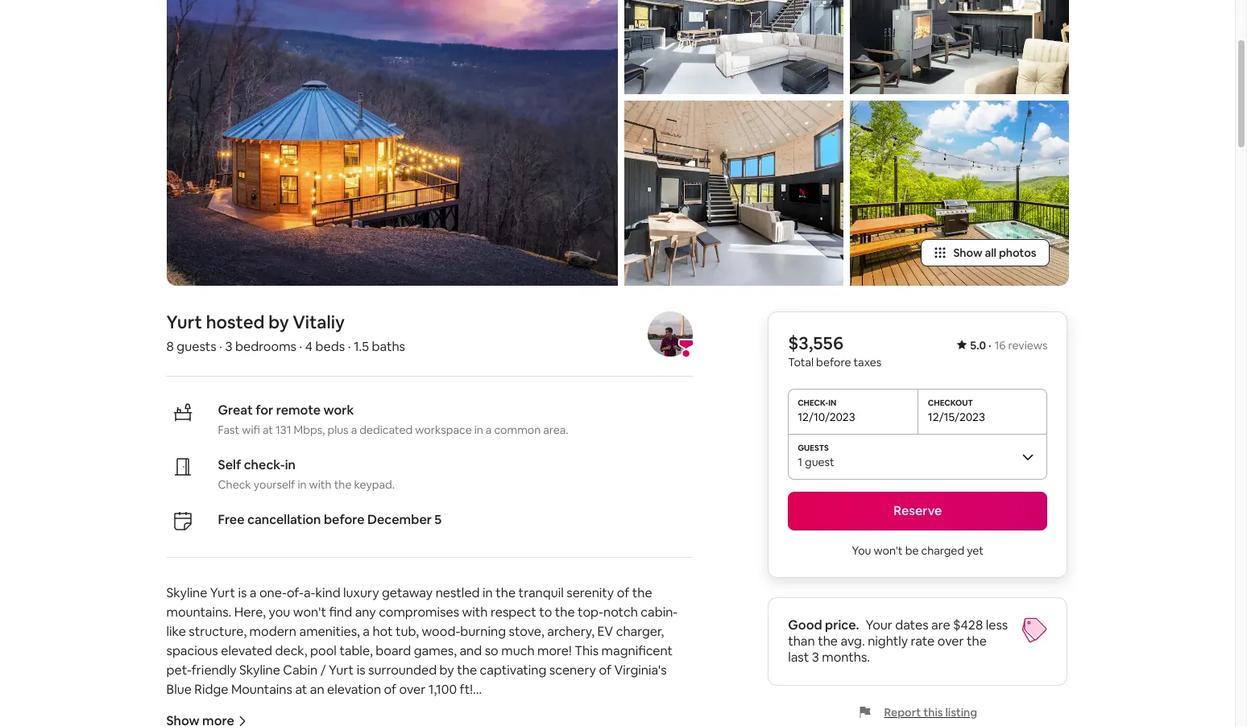 Task type: locate. For each thing, give the bounding box(es) containing it.
price.
[[825, 617, 859, 634]]

3 down hosted
[[225, 339, 232, 355]]

8
[[166, 339, 174, 355]]

0 vertical spatial with
[[309, 478, 332, 492]]

in inside skyline yurt is a one-of-a-kind luxury getaway nestled in the tranquil serenity of the mountains. here, you won't find any compromises with respect to the top-notch cabin- like structure, modern amenities, a hot tub, wood-burning stove, archery, ev charger, spacious elevated deck, pool table, board games, and so much more! this magnificent pet-friendly skyline cabin / yurt is surrounded by the captivating scenery of virginia's blue ridge mountains at an elevation of over 1,100 ft!
[[483, 585, 493, 602]]

/
[[320, 662, 326, 679]]

great
[[218, 402, 253, 419]]

·
[[219, 339, 222, 355], [299, 339, 302, 355], [348, 339, 351, 355], [988, 339, 991, 353]]

the left "avg."
[[818, 633, 838, 650]]

top-
[[578, 604, 603, 621]]

of up notch
[[617, 585, 629, 602]]

before down keypad.
[[324, 512, 365, 529]]

at
[[263, 423, 273, 438], [295, 682, 307, 699]]

hot
[[373, 624, 393, 641]]

in right workspace
[[474, 423, 483, 438]]

0 vertical spatial over
[[938, 633, 964, 650]]

you
[[269, 604, 290, 621]]

0 horizontal spatial with
[[309, 478, 332, 492]]

before down $3,556 in the right top of the page
[[816, 355, 851, 370]]

1 vertical spatial won't
[[293, 604, 326, 621]]

with up burning
[[462, 604, 488, 621]]

compromises
[[379, 604, 459, 621]]

1 horizontal spatial yurt
[[210, 585, 235, 602]]

the inside self check-in check yourself in with the keypad.
[[334, 478, 352, 492]]

like
[[166, 624, 186, 641]]

4
[[305, 339, 313, 355]]

· left 4
[[299, 339, 302, 355]]

is down table,
[[357, 662, 365, 679]]

3
[[225, 339, 232, 355], [812, 649, 819, 666]]

1 guest
[[798, 455, 834, 470]]

4 · from the left
[[988, 339, 991, 353]]

work
[[323, 402, 354, 419]]

· right guests
[[219, 339, 222, 355]]

stove,
[[509, 624, 544, 641]]

0 vertical spatial skyline
[[166, 585, 207, 602]]

with up free cancellation before december 5
[[309, 478, 332, 492]]

1 guest button
[[788, 434, 1048, 480]]

nestled
[[436, 585, 480, 602]]

3 inside yurt hosted by vitaliy 8 guests · 3 bedrooms · 4 beds · 1.5 baths
[[225, 339, 232, 355]]

1 vertical spatial over
[[399, 682, 426, 699]]

· left the 1.5
[[348, 339, 351, 355]]

vitaliy is a superhost. learn more about vitaliy. image
[[648, 312, 693, 357], [648, 312, 693, 357]]

over right rate
[[938, 633, 964, 650]]

won't down a- at the bottom of page
[[293, 604, 326, 621]]

2 · from the left
[[299, 339, 302, 355]]

1 vertical spatial skyline
[[239, 662, 280, 679]]

over down the surrounded at the left of page
[[399, 682, 426, 699]]

baths
[[372, 339, 405, 355]]

is up here,
[[238, 585, 247, 602]]

a
[[351, 423, 357, 438], [486, 423, 492, 438], [250, 585, 257, 602], [363, 624, 370, 641]]

more!
[[537, 643, 572, 660]]

2 vertical spatial of
[[384, 682, 396, 699]]

skyline up mountains
[[239, 662, 280, 679]]

0 vertical spatial before
[[816, 355, 851, 370]]

panoramic photo, living room, kitchen, wood stove, dining table, sofa, lounge chairs, loft, yurt ceiling, pool table, modern black-yellow interior - skyline yurt.jpg image
[[624, 0, 843, 94]]

yurt hosted by vitaliy 8 guests · 3 bedrooms · 4 beds · 1.5 baths
[[166, 311, 405, 355]]

1 vertical spatial 3
[[812, 649, 819, 666]]

0 horizontal spatial 3
[[225, 339, 232, 355]]

a left hot
[[363, 624, 370, 641]]

1 vertical spatial at
[[295, 682, 307, 699]]

$3,556
[[788, 332, 843, 355]]

0 horizontal spatial at
[[263, 423, 273, 438]]

report this listing
[[884, 706, 977, 720]]

the up cabin-
[[632, 585, 652, 602]]

0 horizontal spatial is
[[238, 585, 247, 602]]

3 right last
[[812, 649, 819, 666]]

yurt up guests
[[166, 311, 202, 334]]

5.0
[[970, 339, 986, 353]]

in right nestled
[[483, 585, 493, 602]]

yurt right the /
[[329, 662, 354, 679]]

mbps,
[[294, 423, 325, 438]]

plus
[[327, 423, 349, 438]]

0 vertical spatial is
[[238, 585, 247, 602]]

2 horizontal spatial of
[[617, 585, 629, 602]]

skyline yurt is a one-of-a-kind luxury getaway nestled in the tranquil serenity of the mountains. here, you won't find any compromises with respect to the top-notch cabin- like structure, modern amenities, a hot tub, wood-burning stove, archery, ev charger, spacious elevated deck, pool table, board games, and so much more! this magnificent pet-friendly skyline cabin / yurt is surrounded by the captivating scenery of virginia's blue ridge mountains at an elevation of over 1,100 ft!
[[166, 585, 678, 699]]

of right scenery
[[599, 662, 611, 679]]

yurt up mountains.
[[210, 585, 235, 602]]

dedicated
[[360, 423, 413, 438]]

burning
[[460, 624, 506, 641]]

reviews
[[1008, 339, 1048, 353]]

a up here,
[[250, 585, 257, 602]]

won't inside skyline yurt is a one-of-a-kind luxury getaway nestled in the tranquil serenity of the mountains. here, you won't find any compromises with respect to the top-notch cabin- like structure, modern amenities, a hot tub, wood-burning stove, archery, ev charger, spacious elevated deck, pool table, board games, and so much more! this magnificent pet-friendly skyline cabin / yurt is surrounded by the captivating scenery of virginia's blue ridge mountains at an elevation of over 1,100 ft!
[[293, 604, 326, 621]]

1 vertical spatial yurt
[[210, 585, 235, 602]]

with inside self check-in check yourself in with the keypad.
[[309, 478, 332, 492]]

1 horizontal spatial 3
[[812, 649, 819, 666]]

0 vertical spatial at
[[263, 423, 273, 438]]

self check-in check yourself in with the keypad.
[[218, 457, 395, 492]]

in
[[474, 423, 483, 438], [285, 457, 296, 474], [298, 478, 307, 492], [483, 585, 493, 602]]

the left keypad.
[[334, 478, 352, 492]]

keypad.
[[354, 478, 395, 492]]

0 horizontal spatial won't
[[293, 604, 326, 621]]

1 vertical spatial with
[[462, 604, 488, 621]]

1 · from the left
[[219, 339, 222, 355]]

0 horizontal spatial over
[[399, 682, 426, 699]]

5
[[434, 512, 442, 529]]

1 horizontal spatial with
[[462, 604, 488, 621]]

elevation
[[327, 682, 381, 699]]

this
[[923, 706, 943, 720]]

kind
[[315, 585, 340, 602]]

less
[[986, 617, 1008, 634]]

skyline up mountains.
[[166, 585, 207, 602]]

0 horizontal spatial yurt
[[166, 311, 202, 334]]

1 horizontal spatial is
[[357, 662, 365, 679]]

won't
[[874, 544, 903, 558], [293, 604, 326, 621]]

a-
[[304, 585, 315, 602]]

1 horizontal spatial won't
[[874, 544, 903, 558]]

over inside skyline yurt is a one-of-a-kind luxury getaway nestled in the tranquil serenity of the mountains. here, you won't find any compromises with respect to the top-notch cabin- like structure, modern amenities, a hot tub, wood-burning stove, archery, ev charger, spacious elevated deck, pool table, board games, and so much more! this magnificent pet-friendly skyline cabin / yurt is surrounded by the captivating scenery of virginia's blue ridge mountains at an elevation of over 1,100 ft!
[[399, 682, 426, 699]]

good
[[788, 617, 822, 634]]

2 vertical spatial yurt
[[329, 662, 354, 679]]

1 horizontal spatial of
[[599, 662, 611, 679]]

all
[[985, 246, 997, 260]]

show
[[953, 246, 982, 260]]

2 horizontal spatial yurt
[[329, 662, 354, 679]]

report
[[884, 706, 921, 720]]

the up respect
[[496, 585, 516, 602]]

respect
[[491, 604, 536, 621]]

at left an
[[295, 682, 307, 699]]

lounger chairs, wood stove, kitchen island, modern black-yellow interior, sofa - skyline yurt.jpg image
[[850, 0, 1069, 94]]

0 horizontal spatial before
[[324, 512, 365, 529]]

elevated
[[221, 643, 272, 660]]

0 vertical spatial 3
[[225, 339, 232, 355]]

free cancellation before december 5
[[218, 512, 442, 529]]

over inside "your dates are $428 less than the avg. nightly rate over the last 3 months."
[[938, 633, 964, 650]]

bedrooms
[[235, 339, 296, 355]]

1 horizontal spatial over
[[938, 633, 964, 650]]

1 horizontal spatial skyline
[[239, 662, 280, 679]]

surrounded
[[368, 662, 437, 679]]

yet
[[967, 544, 984, 558]]

ft!
[[460, 682, 473, 699]]

0 horizontal spatial skyline
[[166, 585, 207, 602]]

$3,556 total before taxes
[[788, 332, 882, 370]]

0 vertical spatial yurt
[[166, 311, 202, 334]]

wifi
[[242, 423, 260, 438]]

wood-
[[422, 624, 460, 641]]

1 vertical spatial before
[[324, 512, 365, 529]]

cabin
[[283, 662, 318, 679]]

captivating
[[480, 662, 547, 679]]

last
[[788, 649, 809, 666]]

1 vertical spatial of
[[599, 662, 611, 679]]

and
[[460, 643, 482, 660]]

1 horizontal spatial at
[[295, 682, 307, 699]]

by
[[440, 662, 454, 679]]

before inside $3,556 total before taxes
[[816, 355, 851, 370]]

the
[[334, 478, 352, 492], [496, 585, 516, 602], [632, 585, 652, 602], [555, 604, 575, 621], [818, 633, 838, 650], [967, 633, 987, 650], [457, 662, 477, 679]]

amenities,
[[299, 624, 360, 641]]

mountains.
[[166, 604, 231, 621]]

1 horizontal spatial before
[[816, 355, 851, 370]]

skyline yurt - a cabin-like two-story yurt on a wraparound deck with a hot tub, archery, wood stove, and all the modern amenities only an hour from washington dc.jpg image
[[166, 0, 618, 286]]

here,
[[234, 604, 266, 621]]

of down the surrounded at the left of page
[[384, 682, 396, 699]]

any
[[355, 604, 376, 621]]

at left 131
[[263, 423, 273, 438]]

much
[[501, 643, 535, 660]]

· left '16'
[[988, 339, 991, 353]]

won't left be
[[874, 544, 903, 558]]

5.0 · 16 reviews
[[970, 339, 1048, 353]]

in inside great for remote work fast wifi at 131 mbps, plus a dedicated workspace in a common area.
[[474, 423, 483, 438]]

of
[[617, 585, 629, 602], [599, 662, 611, 679], [384, 682, 396, 699]]

for
[[255, 402, 273, 419]]



Task type: describe. For each thing, give the bounding box(es) containing it.
common
[[494, 423, 541, 438]]

in right 'yourself'
[[298, 478, 307, 492]]

notch
[[603, 604, 638, 621]]

months.
[[822, 649, 870, 666]]

before for free
[[324, 512, 365, 529]]

you
[[852, 544, 871, 558]]

modern
[[249, 624, 296, 641]]

blue
[[166, 682, 192, 699]]

are
[[931, 617, 950, 634]]

guests
[[177, 339, 216, 355]]

before for $3,556
[[816, 355, 851, 370]]

than
[[788, 633, 815, 650]]

this
[[575, 643, 599, 660]]

your
[[866, 617, 892, 634]]

you won't be charged yet
[[852, 544, 984, 558]]

an
[[310, 682, 324, 699]]

3 inside "your dates are $428 less than the avg. nightly rate over the last 3 months."
[[812, 649, 819, 666]]

charged
[[921, 544, 964, 558]]

games,
[[414, 643, 457, 660]]

beds
[[315, 339, 345, 355]]

reserve
[[894, 503, 942, 520]]

tub,
[[396, 624, 419, 641]]

free
[[218, 512, 245, 529]]

good price.
[[788, 617, 859, 634]]

pet-
[[166, 662, 192, 679]]

0 vertical spatial won't
[[874, 544, 903, 558]]

a right plus at bottom
[[351, 423, 357, 438]]

1,100
[[428, 682, 457, 699]]

12/10/2023
[[798, 410, 855, 425]]

friendly
[[192, 662, 236, 679]]

0 vertical spatial of
[[617, 585, 629, 602]]

photos
[[999, 246, 1036, 260]]

ev
[[597, 624, 613, 641]]

mountains
[[231, 682, 292, 699]]

check
[[218, 478, 251, 492]]

luxury
[[343, 585, 379, 602]]

131
[[276, 423, 291, 438]]

magnificent
[[601, 643, 673, 660]]

listing
[[945, 706, 977, 720]]

one-
[[259, 585, 287, 602]]

with inside skyline yurt is a one-of-a-kind luxury getaway nestled in the tranquil serenity of the mountains. here, you won't find any compromises with respect to the top-notch cabin- like structure, modern amenities, a hot tub, wood-burning stove, archery, ev charger, spacious elevated deck, pool table, board games, and so much more! this magnificent pet-friendly skyline cabin / yurt is surrounded by the captivating scenery of virginia's blue ridge mountains at an elevation of over 1,100 ft!
[[462, 604, 488, 621]]

archery,
[[547, 624, 594, 641]]

0 horizontal spatial of
[[384, 682, 396, 699]]

hosted
[[206, 311, 265, 334]]

show all photos button
[[921, 239, 1049, 267]]

guest
[[805, 455, 834, 470]]

string lights, large composite deck, sunken hot tub, grill, picnic table, cornhole game, blue ridge mountains view - skyline yurt.jpg image
[[850, 100, 1069, 286]]

dates
[[895, 617, 929, 634]]

your dates are $428 less than the avg. nightly rate over the last 3 months.
[[788, 617, 1008, 666]]

total
[[788, 355, 814, 370]]

december
[[367, 512, 432, 529]]

the right are
[[967, 633, 987, 650]]

by vitaliy
[[268, 311, 345, 334]]

reserve button
[[788, 492, 1048, 531]]

deck,
[[275, 643, 307, 660]]

cabin-
[[641, 604, 678, 621]]

ridge
[[194, 682, 228, 699]]

serenity
[[567, 585, 614, 602]]

16
[[995, 339, 1006, 353]]

area.
[[543, 423, 568, 438]]

rate
[[911, 633, 935, 650]]

show all photos
[[953, 246, 1036, 260]]

virginia's
[[614, 662, 667, 679]]

in up 'yourself'
[[285, 457, 296, 474]]

to
[[539, 604, 552, 621]]

1.5
[[354, 339, 369, 355]]

$428
[[953, 617, 983, 634]]

charger,
[[616, 624, 664, 641]]

a left common at the bottom left
[[486, 423, 492, 438]]

workspace
[[415, 423, 472, 438]]

modern black-yellow interior, archery set, dining table, ps5 with 4 controllers, 75-inch tv, sofa, loft stairs, pool table, panoramic windows - skyline yurt.jpg image
[[624, 100, 843, 286]]

cancellation
[[247, 512, 321, 529]]

yurt inside yurt hosted by vitaliy 8 guests · 3 bedrooms · 4 beds · 1.5 baths
[[166, 311, 202, 334]]

table,
[[339, 643, 373, 660]]

structure,
[[189, 624, 247, 641]]

board
[[376, 643, 411, 660]]

taxes
[[854, 355, 882, 370]]

1 vertical spatial is
[[357, 662, 365, 679]]

at inside great for remote work fast wifi at 131 mbps, plus a dedicated workspace in a common area.
[[263, 423, 273, 438]]

so
[[485, 643, 498, 660]]

remote
[[276, 402, 321, 419]]

the right to
[[555, 604, 575, 621]]

at inside skyline yurt is a one-of-a-kind luxury getaway nestled in the tranquil serenity of the mountains. here, you won't find any compromises with respect to the top-notch cabin- like structure, modern amenities, a hot tub, wood-burning stove, archery, ev charger, spacious elevated deck, pool table, board games, and so much more! this magnificent pet-friendly skyline cabin / yurt is surrounded by the captivating scenery of virginia's blue ridge mountains at an elevation of over 1,100 ft!
[[295, 682, 307, 699]]

the up ft! on the left bottom
[[457, 662, 477, 679]]

spacious
[[166, 643, 218, 660]]

avg.
[[841, 633, 865, 650]]

tranquil
[[519, 585, 564, 602]]

be
[[905, 544, 919, 558]]

3 · from the left
[[348, 339, 351, 355]]

scenery
[[549, 662, 596, 679]]

of-
[[287, 585, 304, 602]]



Task type: vqa. For each thing, say whether or not it's contained in the screenshot.
the top the over
yes



